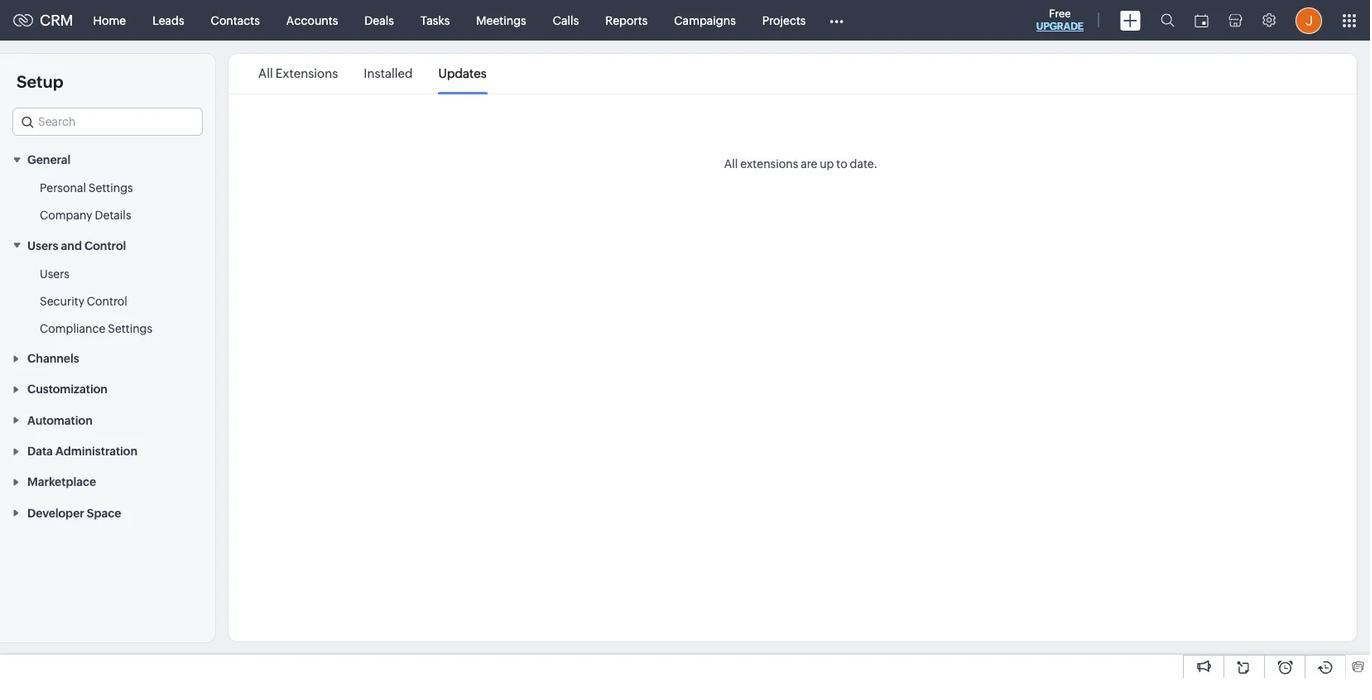 Task type: vqa. For each thing, say whether or not it's contained in the screenshot.
Users associated with Users and Control
yes



Task type: describe. For each thing, give the bounding box(es) containing it.
general
[[27, 154, 71, 167]]

extensions
[[741, 157, 799, 171]]

home
[[93, 14, 126, 27]]

space
[[87, 507, 121, 520]]

all extensions are up to date.
[[725, 157, 878, 171]]

search image
[[1161, 13, 1175, 27]]

meetings
[[477, 14, 527, 27]]

create menu image
[[1121, 10, 1141, 30]]

developer
[[27, 507, 84, 520]]

crm link
[[13, 12, 73, 29]]

deals
[[365, 14, 394, 27]]

Search text field
[[13, 109, 202, 135]]

compliance settings
[[40, 322, 153, 335]]

users and control
[[27, 239, 126, 252]]

settings for personal settings
[[88, 182, 133, 195]]

personal settings
[[40, 182, 133, 195]]

contacts
[[211, 14, 260, 27]]

are
[[801, 157, 818, 171]]

setup
[[17, 72, 63, 91]]

contacts link
[[198, 0, 273, 40]]

developer space
[[27, 507, 121, 520]]

customization
[[27, 383, 108, 396]]

search element
[[1151, 0, 1185, 41]]

users for users and control
[[27, 239, 58, 252]]

data
[[27, 445, 53, 458]]

reports
[[606, 14, 648, 27]]

users link
[[40, 266, 70, 282]]

leads link
[[139, 0, 198, 40]]

company
[[40, 209, 92, 222]]

campaigns
[[675, 14, 736, 27]]

compliance settings link
[[40, 320, 153, 337]]

all extensions link
[[258, 55, 338, 93]]

settings for compliance settings
[[108, 322, 153, 335]]

meetings link
[[463, 0, 540, 40]]

accounts
[[286, 14, 338, 27]]

crm
[[40, 12, 73, 29]]

calendar image
[[1195, 14, 1209, 27]]

date.
[[850, 157, 878, 171]]

Other Modules field
[[820, 7, 855, 34]]

administration
[[55, 445, 138, 458]]

calls
[[553, 14, 579, 27]]

extensions
[[276, 66, 338, 80]]

installed
[[364, 66, 413, 80]]

free
[[1050, 7, 1072, 20]]



Task type: locate. For each thing, give the bounding box(es) containing it.
marketplace button
[[0, 466, 215, 497]]

free upgrade
[[1037, 7, 1084, 32]]

compliance
[[40, 322, 106, 335]]

None field
[[12, 108, 203, 136]]

updates link
[[439, 55, 487, 93]]

control
[[84, 239, 126, 252], [87, 295, 127, 308]]

1 horizontal spatial all
[[725, 157, 738, 171]]

data administration
[[27, 445, 138, 458]]

settings
[[88, 182, 133, 195], [108, 322, 153, 335]]

control inside region
[[87, 295, 127, 308]]

customization button
[[0, 374, 215, 405]]

calls link
[[540, 0, 593, 40]]

0 vertical spatial all
[[258, 66, 273, 80]]

projects link
[[750, 0, 820, 40]]

profile element
[[1286, 0, 1333, 40]]

company details link
[[40, 207, 131, 224]]

to
[[837, 157, 848, 171]]

reports link
[[593, 0, 661, 40]]

profile image
[[1296, 7, 1323, 34]]

0 vertical spatial settings
[[88, 182, 133, 195]]

details
[[95, 209, 131, 222]]

users inside dropdown button
[[27, 239, 58, 252]]

users left and at left top
[[27, 239, 58, 252]]

all for all extensions
[[258, 66, 273, 80]]

settings up channels dropdown button
[[108, 322, 153, 335]]

automation
[[27, 414, 93, 427]]

control inside dropdown button
[[84, 239, 126, 252]]

home link
[[80, 0, 139, 40]]

security control link
[[40, 293, 127, 310]]

automation button
[[0, 405, 215, 435]]

and
[[61, 239, 82, 252]]

tasks
[[421, 14, 450, 27]]

control up compliance settings at left
[[87, 295, 127, 308]]

campaigns link
[[661, 0, 750, 40]]

general button
[[0, 144, 215, 175]]

channels
[[27, 352, 79, 365]]

0 horizontal spatial all
[[258, 66, 273, 80]]

0 vertical spatial control
[[84, 239, 126, 252]]

security control
[[40, 295, 127, 308]]

up
[[820, 157, 835, 171]]

data administration button
[[0, 435, 215, 466]]

installed link
[[364, 55, 413, 93]]

developer space button
[[0, 497, 215, 528]]

leads
[[153, 14, 184, 27]]

users inside region
[[40, 267, 70, 281]]

all for all extensions are up to date.
[[725, 157, 738, 171]]

company details
[[40, 209, 131, 222]]

updates
[[439, 66, 487, 80]]

1 vertical spatial control
[[87, 295, 127, 308]]

users and control button
[[0, 230, 215, 261]]

settings inside users and control region
[[108, 322, 153, 335]]

1 vertical spatial users
[[40, 267, 70, 281]]

users
[[27, 239, 58, 252], [40, 267, 70, 281]]

projects
[[763, 14, 806, 27]]

settings inside general region
[[88, 182, 133, 195]]

deals link
[[351, 0, 407, 40]]

create menu element
[[1111, 0, 1151, 40]]

all inside all extensions link
[[258, 66, 273, 80]]

1 vertical spatial settings
[[108, 322, 153, 335]]

upgrade
[[1037, 21, 1084, 32]]

users and control region
[[0, 261, 215, 343]]

users for users
[[40, 267, 70, 281]]

0 vertical spatial users
[[27, 239, 58, 252]]

all left "extensions"
[[725, 157, 738, 171]]

all extensions
[[258, 66, 338, 80]]

accounts link
[[273, 0, 351, 40]]

personal settings link
[[40, 180, 133, 197]]

security
[[40, 295, 84, 308]]

tasks link
[[407, 0, 463, 40]]

channels button
[[0, 343, 215, 374]]

personal
[[40, 182, 86, 195]]

general region
[[0, 175, 215, 230]]

users up "security"
[[40, 267, 70, 281]]

marketplace
[[27, 476, 96, 489]]

settings up details
[[88, 182, 133, 195]]

control down details
[[84, 239, 126, 252]]

1 vertical spatial all
[[725, 157, 738, 171]]

all
[[258, 66, 273, 80], [725, 157, 738, 171]]

all left extensions
[[258, 66, 273, 80]]



